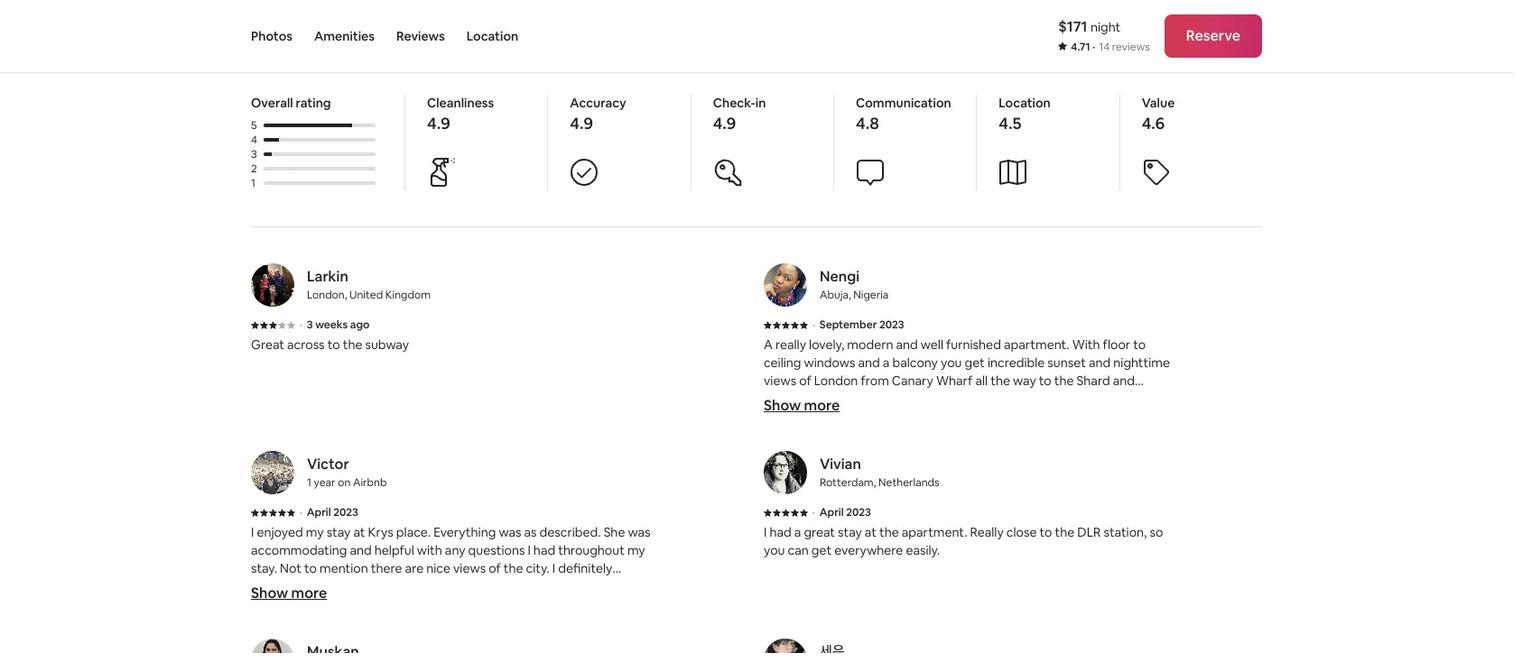 Task type: vqa. For each thing, say whether or not it's contained in the screenshot.


Task type: locate. For each thing, give the bounding box(es) containing it.
1 down 4
[[251, 176, 256, 191]]

of right bit
[[898, 500, 910, 516]]

1 horizontal spatial from
[[1120, 446, 1148, 462]]

nighttime
[[1114, 355, 1170, 371]]

clear
[[847, 427, 876, 444]]

location for location
[[467, 28, 519, 44]]

my up accommodating
[[306, 525, 324, 541]]

2 horizontal spatial london
[[1089, 391, 1133, 408]]

0 vertical spatial in
[[756, 95, 766, 111]]

1 vertical spatial location
[[999, 95, 1051, 111]]

2 vertical spatial of
[[489, 561, 501, 577]]

0 vertical spatial from
[[861, 373, 889, 390]]

london up very
[[1089, 391, 1133, 408]]

show more for victor
[[251, 585, 327, 604]]

1 horizontal spatial show more button
[[764, 397, 840, 416]]

list
[[244, 264, 1270, 654]]

1 vertical spatial definitely
[[558, 561, 613, 577]]

april down change
[[820, 506, 844, 520]]

0 horizontal spatial with
[[417, 543, 442, 559]]

0 vertical spatial dlr
[[862, 391, 885, 408]]

april down year
[[307, 506, 331, 520]]

1 · april 2023 from the left
[[300, 506, 358, 520]]

1 vertical spatial 1
[[307, 476, 312, 491]]

4.71 · 14 reviews down night
[[1071, 40, 1150, 54]]

i left enjoyed
[[251, 525, 254, 541]]

is
[[888, 391, 897, 408]]

bit
[[880, 500, 895, 516]]

get down furnished
[[965, 355, 985, 371]]

i had a great stay at the apartment. really close to the dlr station, so you can get everywhere easily.
[[764, 525, 1163, 559]]

it's
[[851, 500, 867, 516]]

· up enjoyed
[[300, 506, 302, 520]]

to
[[327, 337, 340, 353], [1133, 337, 1146, 353], [1039, 373, 1052, 390], [1028, 391, 1041, 408], [1083, 427, 1095, 444], [1013, 500, 1025, 516], [1040, 525, 1052, 541], [304, 561, 317, 577]]

had inside i enjoyed my stay at krys place. everything was as described. she was accommodating and helpful with any questions i had throughout my stay. not to mention there are nice views of the city.  i definitely recommend.
[[534, 543, 555, 559]]

i right city.
[[552, 561, 555, 577]]

0 vertical spatial with
[[972, 391, 997, 408]]

0 horizontal spatial of
[[489, 561, 501, 577]]

incredible
[[988, 355, 1045, 371]]

at up mention
[[353, 525, 365, 541]]

1 vertical spatial apartment.
[[902, 525, 967, 541]]

and up shard
[[1089, 355, 1111, 371]]

dlr down drop
[[1078, 525, 1101, 541]]

had up 'can'
[[770, 525, 792, 541]]

2 at from the left
[[865, 525, 877, 541]]

to up nighttime
[[1133, 337, 1146, 353]]

3 up across
[[307, 318, 313, 333]]

value
[[1142, 95, 1175, 111]]

in inside check-in 4.9
[[756, 95, 766, 111]]

1 horizontal spatial show
[[764, 397, 801, 416]]

views down ceiling
[[764, 373, 797, 390]]

rating
[[296, 95, 331, 111]]

1 vertical spatial 2
[[909, 391, 916, 408]]

was right she at bottom
[[628, 525, 651, 541]]

1
[[251, 176, 256, 191], [307, 476, 312, 491]]

london down windows
[[814, 373, 858, 390]]

0 vertical spatial 2
[[251, 162, 257, 176]]

1 4.9 from the left
[[427, 113, 450, 134]]

4.71
[[276, 37, 318, 68], [1071, 40, 1091, 54]]

to down site
[[1013, 500, 1025, 516]]

great down suitcases
[[804, 525, 835, 541]]

0 vertical spatial well
[[921, 337, 944, 353]]

1 vertical spatial 3
[[307, 318, 313, 333]]

and down clear
[[841, 446, 863, 462]]

more for nengi
[[804, 397, 840, 416]]

had
[[770, 525, 792, 541], [534, 543, 555, 559]]

show down stay.
[[251, 585, 288, 604]]

which
[[902, 446, 936, 462]]

1 horizontal spatial of
[[799, 373, 812, 390]]

cleanliness
[[427, 95, 494, 111]]

1 horizontal spatial 3
[[307, 318, 313, 333]]

lovely,
[[809, 337, 845, 353]]

0 horizontal spatial at
[[353, 525, 365, 541]]

1 horizontal spatial with
[[972, 391, 997, 408]]

furnished
[[946, 337, 1001, 353]]

1 vertical spatial show more
[[251, 585, 327, 604]]

0 vertical spatial views
[[764, 373, 797, 390]]

at up everywhere
[[865, 525, 877, 541]]

0 vertical spatial you
[[941, 355, 962, 371]]

2023 down one
[[846, 506, 871, 520]]

i right if
[[774, 482, 778, 498]]

14 right photos button at the left of page
[[334, 37, 358, 68]]

apartment. inside a really lovely, modern and well furnished apartment. with floor to ceiling windows and a balcony you get incredible sunset and nighttime views of london from canary wharf all the way to the shard and london eye. the dlr is a 2 min walk with links to central london in 20 mins. i liked that the building was clean, well maintained and very quiet. krys provided clear instructions and was lovely enough to provide some snacks and water which came in handy after a long ride from heathrow. if i could change one thing, it would be on site key pick up/drop off. with suitcases it's a bit of a strain stopping to pick or drop off the keys. other than that it was a great stay and i would definitely stay again.
[[1004, 337, 1070, 353]]

krys
[[764, 427, 789, 444], [368, 525, 394, 541]]

0 vertical spatial with
[[1072, 337, 1100, 353]]

location up 4.5
[[999, 95, 1051, 111]]

london up mins.
[[764, 391, 808, 408]]

show left liked
[[764, 397, 801, 416]]

stay down off
[[1090, 518, 1114, 534]]

great
[[903, 518, 934, 534], [804, 525, 835, 541]]

0 vertical spatial more
[[804, 397, 840, 416]]

1 vertical spatial get
[[812, 543, 832, 559]]

i down if
[[764, 525, 767, 541]]

with down all
[[972, 391, 997, 408]]

0 vertical spatial would
[[933, 482, 968, 498]]

0 horizontal spatial with
[[764, 500, 792, 516]]

you up the wharf on the bottom of page
[[941, 355, 962, 371]]

· right other
[[813, 506, 815, 520]]

views down any
[[453, 561, 486, 577]]

larkin image
[[251, 264, 294, 307]]

a right the is
[[900, 391, 906, 408]]

to right way
[[1039, 373, 1052, 390]]

victor 1 year on airbnb
[[307, 455, 387, 491]]

apartment. inside i had a great stay at the apartment. really close to the dlr station, so you can get everywhere easily.
[[902, 525, 967, 541]]

that
[[833, 409, 857, 426], [830, 518, 855, 534]]

apartment. up 'easily.'
[[902, 525, 967, 541]]

0 horizontal spatial had
[[534, 543, 555, 559]]

and left very
[[1086, 409, 1108, 426]]

0 horizontal spatial on
[[338, 476, 351, 491]]

location button
[[467, 0, 519, 72]]

· april 2023 for vivian
[[813, 506, 871, 520]]

1 vertical spatial with
[[417, 543, 442, 559]]

well
[[921, 337, 944, 353], [993, 409, 1016, 426]]

get inside a really lovely, modern and well furnished apartment. with floor to ceiling windows and a balcony you get incredible sunset and nighttime views of london from canary wharf all the way to the shard and london eye. the dlr is a 2 min walk with links to central london in 20 mins. i liked that the building was clean, well maintained and very quiet. krys provided clear instructions and was lovely enough to provide some snacks and water which came in handy after a long ride from heathrow. if i could change one thing, it would be on site key pick up/drop off. with suitcases it's a bit of a strain stopping to pick or drop off the keys. other than that it was a great stay and i would definitely stay again.
[[965, 355, 985, 371]]

and
[[896, 337, 918, 353], [858, 355, 880, 371], [1089, 355, 1111, 371], [1113, 373, 1135, 390], [1086, 409, 1108, 426], [950, 427, 972, 444], [841, 446, 863, 462], [964, 518, 986, 534], [350, 543, 372, 559]]

with up other
[[764, 500, 792, 516]]

2 left min
[[909, 391, 916, 408]]

2 inside a really lovely, modern and well furnished apartment. with floor to ceiling windows and a balcony you get incredible sunset and nighttime views of london from canary wharf all the way to the shard and london eye. the dlr is a 2 min walk with links to central london in 20 mins. i liked that the building was clean, well maintained and very quiet. krys provided clear instructions and was lovely enough to provide some snacks and water which came in handy after a long ride from heathrow. if i could change one thing, it would be on site key pick up/drop off. with suitcases it's a bit of a strain stopping to pick or drop off the keys. other than that it was a great stay and i would definitely stay again.
[[909, 391, 916, 408]]

4.9 inside cleanliness 4.9
[[427, 113, 450, 134]]

to inside i had a great stay at the apartment. really close to the dlr station, so you can get everywhere easily.
[[1040, 525, 1052, 541]]

2 horizontal spatial 2023
[[879, 318, 904, 333]]

a
[[764, 337, 773, 353]]

the down bit
[[880, 525, 899, 541]]

show
[[764, 397, 801, 416], [251, 585, 288, 604]]

2
[[251, 162, 257, 176], [909, 391, 916, 408]]

show more button up provided
[[764, 397, 840, 416]]

1 horizontal spatial 1
[[307, 476, 312, 491]]

· for nengi
[[813, 318, 815, 333]]

pick down key
[[1028, 500, 1052, 516]]

1 horizontal spatial april
[[820, 506, 844, 520]]

show more up provided
[[764, 397, 840, 416]]

0 vertical spatial get
[[965, 355, 985, 371]]

show more button
[[764, 397, 840, 416], [251, 585, 327, 604]]

came
[[939, 446, 971, 462]]

1 horizontal spatial krys
[[764, 427, 789, 444]]

of up eye.
[[799, 373, 812, 390]]

accuracy 4.9
[[570, 95, 626, 134]]

vivian image
[[764, 452, 807, 495]]

1 horizontal spatial apartment.
[[1004, 337, 1070, 353]]

0 horizontal spatial april
[[307, 506, 331, 520]]

the up central
[[1055, 373, 1074, 390]]

it up strain
[[922, 482, 930, 498]]

you left 'can'
[[764, 543, 785, 559]]

had up city.
[[534, 543, 555, 559]]

night
[[1091, 19, 1121, 35]]

0 vertical spatial 1
[[251, 176, 256, 191]]

to right not
[[304, 561, 317, 577]]

shard
[[1077, 373, 1110, 390]]

location right reviews
[[467, 28, 519, 44]]

from down provide
[[1120, 446, 1148, 462]]

show more for nengi
[[764, 397, 840, 416]]

0 horizontal spatial show more button
[[251, 585, 327, 604]]

show more button down not
[[251, 585, 327, 604]]

1 vertical spatial show
[[251, 585, 288, 604]]

1 vertical spatial had
[[534, 543, 555, 559]]

· for vivian
[[813, 506, 815, 520]]

one
[[861, 482, 883, 498]]

2 4.9 from the left
[[570, 113, 593, 134]]

0 horizontal spatial krys
[[368, 525, 394, 541]]

could
[[780, 482, 813, 498]]

great inside i had a great stay at the apartment. really close to the dlr station, so you can get everywhere easily.
[[804, 525, 835, 541]]

the
[[343, 337, 362, 353], [991, 373, 1010, 390], [1055, 373, 1074, 390], [860, 409, 879, 426], [1120, 500, 1140, 516], [880, 525, 899, 541], [1055, 525, 1075, 541], [504, 561, 523, 577]]

14 down night
[[1099, 40, 1110, 54]]

3 4.9 from the left
[[713, 113, 736, 134]]

with
[[972, 391, 997, 408], [417, 543, 442, 559]]

more up provided
[[804, 397, 840, 416]]

0 horizontal spatial 4.71
[[276, 37, 318, 68]]

get for can
[[812, 543, 832, 559]]

lovely
[[1000, 427, 1033, 444]]

2 horizontal spatial in
[[1136, 391, 1146, 408]]

you
[[941, 355, 962, 371], [764, 543, 785, 559]]

drop
[[1070, 500, 1098, 516]]

2 april from the left
[[820, 506, 844, 520]]

on right be
[[989, 482, 1004, 498]]

· april 2023 down change
[[813, 506, 871, 520]]

it down it's
[[857, 518, 865, 534]]

not
[[280, 561, 302, 577]]

victor image
[[251, 452, 294, 495]]

1 horizontal spatial 4.9
[[570, 113, 593, 134]]

4.9 down cleanliness
[[427, 113, 450, 134]]

april
[[307, 506, 331, 520], [820, 506, 844, 520]]

the inside i enjoyed my stay at krys place. everything was as described. she was accommodating and helpful with any questions i had throughout my stay. not to mention there are nice views of the city.  i definitely recommend.
[[504, 561, 523, 577]]

apartment. for easily.
[[902, 525, 967, 541]]

0 horizontal spatial it
[[857, 518, 865, 534]]

stay inside i enjoyed my stay at krys place. everything was as described. she was accommodating and helpful with any questions i had throughout my stay. not to mention there are nice views of the city.  i definitely recommend.
[[327, 525, 351, 541]]

1 vertical spatial dlr
[[1078, 525, 1101, 541]]

handy
[[987, 446, 1023, 462]]

0 horizontal spatial 2
[[251, 162, 257, 176]]

balcony
[[893, 355, 938, 371]]

a up 'can'
[[794, 525, 801, 541]]

any
[[445, 543, 466, 559]]

with up sunset
[[1072, 337, 1100, 353]]

stopping
[[958, 500, 1010, 516]]

show more down not
[[251, 585, 327, 604]]

0 horizontal spatial 14
[[334, 37, 358, 68]]

if
[[764, 482, 772, 498]]

· up lovely,
[[813, 318, 815, 333]]

· 3 weeks ago
[[300, 318, 370, 333]]

5
[[251, 119, 257, 133]]

definitely inside i enjoyed my stay at krys place. everything was as described. she was accommodating and helpful with any questions i had throughout my stay. not to mention there are nice views of the city.  i definitely recommend.
[[558, 561, 613, 577]]

0 horizontal spatial in
[[756, 95, 766, 111]]

on
[[338, 476, 351, 491], [989, 482, 1004, 498]]

1 horizontal spatial dlr
[[1078, 525, 1101, 541]]

definitely inside a really lovely, modern and well furnished apartment. with floor to ceiling windows and a balcony you get incredible sunset and nighttime views of london from canary wharf all the way to the shard and london eye. the dlr is a 2 min walk with links to central london in 20 mins. i liked that the building was clean, well maintained and very quiet. krys provided clear instructions and was lovely enough to provide some snacks and water which came in handy after a long ride from heathrow. if i could change one thing, it would be on site key pick up/drop off. with suitcases it's a bit of a strain stopping to pick or drop off the keys. other than that it was a great stay and i would definitely stay again.
[[1033, 518, 1087, 534]]

and inside i enjoyed my stay at krys place. everything was as described. she was accommodating and helpful with any questions i had throughout my stay. not to mention there are nice views of the city.  i definitely recommend.
[[350, 543, 372, 559]]

from
[[861, 373, 889, 390], [1120, 446, 1148, 462]]

0 horizontal spatial more
[[291, 585, 327, 604]]

stay
[[937, 518, 961, 534], [1090, 518, 1114, 534], [327, 525, 351, 541], [838, 525, 862, 541]]

1 horizontal spatial · april 2023
[[813, 506, 871, 520]]

with inside i enjoyed my stay at krys place. everything was as described. she was accommodating and helpful with any questions i had throughout my stay. not to mention there are nice views of the city.  i definitely recommend.
[[417, 543, 442, 559]]

stay up mention
[[327, 525, 351, 541]]

and up came on the bottom right of page
[[950, 427, 972, 444]]

was
[[931, 409, 954, 426], [974, 427, 997, 444], [868, 518, 891, 534], [499, 525, 521, 541], [628, 525, 651, 541]]

floor
[[1103, 337, 1131, 353]]

a down enough
[[1057, 446, 1063, 462]]

2023
[[879, 318, 904, 333], [333, 506, 358, 520], [846, 506, 871, 520]]

1 horizontal spatial definitely
[[1033, 518, 1087, 534]]

on right year
[[338, 476, 351, 491]]

be
[[971, 482, 986, 498]]

2023 down year
[[333, 506, 358, 520]]

4.9 inside "accuracy 4.9"
[[570, 113, 593, 134]]

definitely down throughout
[[558, 561, 613, 577]]

views inside a really lovely, modern and well furnished apartment. with floor to ceiling windows and a balcony you get incredible sunset and nighttime views of london from canary wharf all the way to the shard and london eye. the dlr is a 2 min walk with links to central london in 20 mins. i liked that the building was clean, well maintained and very quiet. krys provided clear instructions and was lovely enough to provide some snacks and water which came in handy after a long ride from heathrow. if i could change one thing, it would be on site key pick up/drop off. with suitcases it's a bit of a strain stopping to pick or drop off the keys. other than that it was a great stay and i would definitely stay again.
[[764, 373, 797, 390]]

mins.
[[764, 409, 794, 426]]

well up balcony
[[921, 337, 944, 353]]

and up mention
[[350, 543, 372, 559]]

get right 'can'
[[812, 543, 832, 559]]

1 horizontal spatial had
[[770, 525, 792, 541]]

1 horizontal spatial at
[[865, 525, 877, 541]]

with up nice
[[417, 543, 442, 559]]

1 horizontal spatial you
[[941, 355, 962, 371]]

0 horizontal spatial dlr
[[862, 391, 885, 408]]

easily.
[[906, 543, 940, 559]]

2023 up modern
[[879, 318, 904, 333]]

0 vertical spatial apartment.
[[1004, 337, 1070, 353]]

0 horizontal spatial my
[[306, 525, 324, 541]]

that down the
[[833, 409, 857, 426]]

1 horizontal spatial with
[[1072, 337, 1100, 353]]

1 at from the left
[[353, 525, 365, 541]]

photos
[[251, 28, 293, 44]]

the up clear
[[860, 409, 879, 426]]

1 vertical spatial pick
[[1028, 500, 1052, 516]]

2 horizontal spatial 4.9
[[713, 113, 736, 134]]

1 horizontal spatial in
[[974, 446, 984, 462]]

3 inside list
[[307, 318, 313, 333]]

show more button for victor
[[251, 585, 327, 604]]

0 horizontal spatial · april 2023
[[300, 506, 358, 520]]

3 down 5
[[251, 148, 257, 162]]

min
[[919, 391, 940, 408]]

1 vertical spatial you
[[764, 543, 785, 559]]

overall
[[251, 95, 293, 111]]

2 · april 2023 from the left
[[813, 506, 871, 520]]

get inside i had a great stay at the apartment. really close to the dlr station, so you can get everywhere easily.
[[812, 543, 832, 559]]

4.71 up overall rating
[[276, 37, 318, 68]]

reviews down night
[[1112, 40, 1150, 54]]

reserve button
[[1165, 14, 1262, 58]]

views inside i enjoyed my stay at krys place. everything was as described. she was accommodating and helpful with any questions i had throughout my stay. not to mention there are nice views of the city.  i definitely recommend.
[[453, 561, 486, 577]]

4.9
[[427, 113, 450, 134], [570, 113, 593, 134], [713, 113, 736, 134]]

0 vertical spatial location
[[467, 28, 519, 44]]

strain
[[923, 500, 955, 516]]

1 horizontal spatial location
[[999, 95, 1051, 111]]

1 horizontal spatial it
[[922, 482, 930, 498]]

a left strain
[[913, 500, 920, 516]]

enough
[[1036, 427, 1080, 444]]

1 vertical spatial well
[[993, 409, 1016, 426]]

dlr inside i had a great stay at the apartment. really close to the dlr station, so you can get everywhere easily.
[[1078, 525, 1101, 541]]

4.5
[[999, 113, 1022, 134]]

1 horizontal spatial views
[[764, 373, 797, 390]]

ride
[[1094, 446, 1117, 462]]

in
[[756, 95, 766, 111], [1136, 391, 1146, 408], [974, 446, 984, 462]]

1 vertical spatial more
[[291, 585, 327, 604]]

2023 for vivian
[[846, 506, 871, 520]]

1 vertical spatial views
[[453, 561, 486, 577]]

0 horizontal spatial show
[[251, 585, 288, 604]]

communication
[[856, 95, 952, 111]]

0 vertical spatial show
[[764, 397, 801, 416]]

0 horizontal spatial location
[[467, 28, 519, 44]]

1 horizontal spatial on
[[989, 482, 1004, 498]]

and down stopping
[[964, 518, 986, 534]]

dlr left the is
[[862, 391, 885, 408]]

1 horizontal spatial show more
[[764, 397, 840, 416]]

1 horizontal spatial more
[[804, 397, 840, 416]]

at inside i had a great stay at the apartment. really close to the dlr station, so you can get everywhere easily.
[[865, 525, 877, 541]]

1 horizontal spatial great
[[903, 518, 934, 534]]

victor image
[[251, 452, 294, 495]]

· april 2023 for victor
[[300, 506, 358, 520]]

1 vertical spatial show more button
[[251, 585, 327, 604]]

close
[[1007, 525, 1037, 541]]

other
[[764, 518, 798, 534]]

·
[[323, 37, 329, 68], [1093, 40, 1096, 54], [300, 318, 302, 333], [813, 318, 815, 333], [300, 506, 302, 520], [813, 506, 815, 520]]

a
[[883, 355, 890, 371], [900, 391, 906, 408], [1057, 446, 1063, 462], [870, 500, 877, 516], [913, 500, 920, 516], [893, 518, 900, 534], [794, 525, 801, 541]]

2 down 4
[[251, 162, 257, 176]]

show for victor
[[251, 585, 288, 604]]

1 horizontal spatial 2
[[909, 391, 916, 408]]

nengi abuja, nigeria
[[820, 268, 889, 303]]

1 vertical spatial krys
[[368, 525, 394, 541]]

stay up everywhere
[[838, 525, 862, 541]]

reserve
[[1186, 26, 1241, 45]]

from up the is
[[861, 373, 889, 390]]

· september 2023
[[813, 318, 904, 333]]

1 april from the left
[[307, 506, 331, 520]]



Task type: describe. For each thing, give the bounding box(es) containing it.
than
[[801, 518, 828, 534]]

again.
[[1116, 518, 1151, 534]]

dlr inside a really lovely, modern and well furnished apartment. with floor to ceiling windows and a balcony you get incredible sunset and nighttime views of london from canary wharf all the way to the shard and london eye. the dlr is a 2 min walk with links to central london in 20 mins. i liked that the building was clean, well maintained and very quiet. krys provided clear instructions and was lovely enough to provide some snacks and water which came in handy after a long ride from heathrow. if i could change one thing, it would be on site key pick up/drop off. with suitcases it's a bit of a strain stopping to pick or drop off the keys. other than that it was a great stay and i would definitely stay again.
[[862, 391, 885, 408]]

i left liked
[[797, 409, 800, 426]]

value 4.6
[[1142, 95, 1175, 134]]

mention
[[320, 561, 368, 577]]

apartment. for sunset
[[1004, 337, 1070, 353]]

netherlands
[[879, 476, 940, 491]]

on inside a really lovely, modern and well furnished apartment. with floor to ceiling windows and a balcony you get incredible sunset and nighttime views of london from canary wharf all the way to the shard and london eye. the dlr is a 2 min walk with links to central london in 20 mins. i liked that the building was clean, well maintained and very quiet. krys provided clear instructions and was lovely enough to provide some snacks and water which came in handy after a long ride from heathrow. if i could change one thing, it would be on site key pick up/drop off. with suitcases it's a bit of a strain stopping to pick or drop off the keys. other than that it was a great stay and i would definitely stay again.
[[989, 482, 1004, 498]]

list containing larkin
[[244, 264, 1270, 654]]

provide
[[1098, 427, 1142, 444]]

she
[[604, 525, 625, 541]]

april for victor
[[307, 506, 331, 520]]

and down modern
[[858, 355, 880, 371]]

krys inside i enjoyed my stay at krys place. everything was as described. she was accommodating and helpful with any questions i had throughout my stay. not to mention there are nice views of the city.  i definitely recommend.
[[368, 525, 394, 541]]

had inside i had a great stay at the apartment. really close to the dlr station, so you can get everywhere easily.
[[770, 525, 792, 541]]

stay inside i had a great stay at the apartment. really close to the dlr station, so you can get everywhere easily.
[[838, 525, 862, 541]]

nengi
[[820, 268, 860, 287]]

0 horizontal spatial 4.71 · 14 reviews
[[276, 37, 448, 68]]

suitcases
[[795, 500, 848, 516]]

april for vivian
[[820, 506, 844, 520]]

on inside victor 1 year on airbnb
[[338, 476, 351, 491]]

and down nighttime
[[1113, 373, 1135, 390]]

maintained
[[1019, 409, 1084, 426]]

1 horizontal spatial london
[[814, 373, 858, 390]]

vivian image
[[764, 452, 807, 495]]

so
[[1150, 525, 1163, 541]]

eye.
[[811, 391, 834, 408]]

you inside i had a great stay at the apartment. really close to the dlr station, so you can get everywhere easily.
[[764, 543, 785, 559]]

a left bit
[[870, 500, 877, 516]]

was down min
[[931, 409, 954, 426]]

great
[[251, 337, 284, 353]]

0 horizontal spatial 3
[[251, 148, 257, 162]]

rotterdam,
[[820, 476, 876, 491]]

to up long
[[1083, 427, 1095, 444]]

1 horizontal spatial pick
[[1053, 482, 1077, 498]]

airbnb
[[353, 476, 387, 491]]

place.
[[396, 525, 431, 541]]

1 vertical spatial from
[[1120, 446, 1148, 462]]

1 horizontal spatial would
[[994, 518, 1030, 534]]

with inside a really lovely, modern and well furnished apartment. with floor to ceiling windows and a balcony you get incredible sunset and nighttime views of london from canary wharf all the way to the shard and london eye. the dlr is a 2 min walk with links to central london in 20 mins. i liked that the building was clean, well maintained and very quiet. krys provided clear instructions and was lovely enough to provide some snacks and water which came in handy after a long ride from heathrow. if i could change one thing, it would be on site key pick up/drop off. with suitcases it's a bit of a strain stopping to pick or drop off the keys. other than that it was a great stay and i would definitely stay again.
[[972, 391, 997, 408]]

· for victor
[[300, 506, 302, 520]]

the down or
[[1055, 525, 1075, 541]]

i enjoyed my stay at krys place. everything was as described. she was accommodating and helpful with any questions i had throughout my stay. not to mention there are nice views of the city.  i definitely recommend.
[[251, 525, 651, 595]]

everywhere
[[835, 543, 903, 559]]

0 vertical spatial it
[[922, 482, 930, 498]]

everything
[[434, 525, 496, 541]]

nigeria
[[854, 288, 889, 303]]

of inside i enjoyed my stay at krys place. everything was as described. she was accommodating and helpful with any questions i had throughout my stay. not to mention there are nice views of the city.  i definitely recommend.
[[489, 561, 501, 577]]

1 horizontal spatial 14
[[1099, 40, 1110, 54]]

throughout
[[558, 543, 625, 559]]

was left as
[[499, 525, 521, 541]]

1 horizontal spatial 4.71 · 14 reviews
[[1071, 40, 1150, 54]]

at inside i enjoyed my stay at krys place. everything was as described. she was accommodating and helpful with any questions i had throughout my stay. not to mention there are nice views of the city.  i definitely recommend.
[[353, 525, 365, 541]]

very
[[1111, 409, 1136, 426]]

abuja,
[[820, 288, 851, 303]]

show more button for nengi
[[764, 397, 840, 416]]

vivian
[[820, 455, 861, 474]]

across
[[287, 337, 325, 353]]

i inside i had a great stay at the apartment. really close to the dlr station, so you can get everywhere easily.
[[764, 525, 767, 541]]

1 vertical spatial in
[[1136, 391, 1146, 408]]

0 vertical spatial my
[[306, 525, 324, 541]]

location 4.5
[[999, 95, 1051, 134]]

vivian rotterdam, netherlands
[[820, 455, 940, 491]]

photos button
[[251, 0, 293, 72]]

accuracy
[[570, 95, 626, 111]]

· down $171 night
[[1093, 40, 1096, 54]]

reviews button
[[396, 0, 445, 72]]

links
[[1000, 391, 1026, 408]]

you inside a really lovely, modern and well furnished apartment. with floor to ceiling windows and a balcony you get incredible sunset and nighttime views of london from canary wharf all the way to the shard and london eye. the dlr is a 2 min walk with links to central london in 20 mins. i liked that the building was clean, well maintained and very quiet. krys provided clear instructions and was lovely enough to provide some snacks and water which came in handy after a long ride from heathrow. if i could change one thing, it would be on site key pick up/drop off. with suitcases it's a bit of a strain stopping to pick or drop off the keys. other than that it was a great stay and i would definitely stay again.
[[941, 355, 962, 371]]

stay down strain
[[937, 518, 961, 534]]

location for location 4.5
[[999, 95, 1051, 111]]

· up rating
[[323, 37, 329, 68]]

great across to the subway
[[251, 337, 409, 353]]

the down the ago
[[343, 337, 362, 353]]

check-in 4.9
[[713, 95, 766, 134]]

walk
[[943, 391, 969, 408]]

nengi image
[[764, 264, 807, 307]]

change
[[815, 482, 859, 498]]

4.9 for accuracy 4.9
[[570, 113, 593, 134]]

station,
[[1104, 525, 1147, 541]]

building
[[882, 409, 928, 426]]

0 horizontal spatial pick
[[1028, 500, 1052, 516]]

i down stopping
[[989, 518, 992, 534]]

0 horizontal spatial from
[[861, 373, 889, 390]]

off
[[1101, 500, 1117, 516]]

0 horizontal spatial 1
[[251, 176, 256, 191]]

krys inside a really lovely, modern and well furnished apartment. with floor to ceiling windows and a balcony you get incredible sunset and nighttime views of london from canary wharf all the way to the shard and london eye. the dlr is a 2 min walk with links to central london in 20 mins. i liked that the building was clean, well maintained and very quiet. krys provided clear instructions and was lovely enough to provide some snacks and water which came in handy after a long ride from heathrow. if i could change one thing, it would be on site key pick up/drop off. with suitcases it's a bit of a strain stopping to pick or drop off the keys. other than that it was a great stay and i would definitely stay again.
[[764, 427, 789, 444]]

modern
[[847, 337, 893, 353]]

2 vertical spatial in
[[974, 446, 984, 462]]

0 vertical spatial that
[[833, 409, 857, 426]]

instructions
[[878, 427, 947, 444]]

0 vertical spatial of
[[799, 373, 812, 390]]

heathrow.
[[764, 464, 824, 480]]

nengi image
[[764, 264, 807, 307]]

the right all
[[991, 373, 1010, 390]]

way
[[1013, 373, 1036, 390]]

was down bit
[[868, 518, 891, 534]]

get for you
[[965, 355, 985, 371]]

1 horizontal spatial 4.71
[[1071, 40, 1091, 54]]

to inside i enjoyed my stay at krys place. everything was as described. she was accommodating and helpful with any questions i had throughout my stay. not to mention there are nice views of the city.  i definitely recommend.
[[304, 561, 317, 577]]

and up balcony
[[896, 337, 918, 353]]

1 vertical spatial that
[[830, 518, 855, 534]]

1 vertical spatial of
[[898, 500, 910, 516]]

clean,
[[956, 409, 990, 426]]

1 horizontal spatial reviews
[[1112, 40, 1150, 54]]

canary
[[892, 373, 934, 390]]

4.9 for cleanliness 4.9
[[427, 113, 450, 134]]

check-
[[713, 95, 756, 111]]

1 vertical spatial with
[[764, 500, 792, 516]]

described.
[[540, 525, 601, 541]]

there
[[371, 561, 402, 577]]

1 vertical spatial my
[[628, 543, 645, 559]]

a inside i had a great stay at the apartment. really close to the dlr station, so you can get everywhere easily.
[[794, 525, 801, 541]]

2023 for nengi
[[879, 318, 904, 333]]

a down bit
[[893, 518, 900, 534]]

thing,
[[886, 482, 919, 498]]

1 horizontal spatial well
[[993, 409, 1016, 426]]

1 vertical spatial it
[[857, 518, 865, 534]]

all
[[976, 373, 988, 390]]

2023 for victor
[[333, 506, 358, 520]]

$171 night
[[1059, 17, 1121, 36]]

a really lovely, modern and well furnished apartment. with floor to ceiling windows and a balcony you get incredible sunset and nighttime views of london from canary wharf all the way to the shard and london eye. the dlr is a 2 min walk with links to central london in 20 mins. i liked that the building was clean, well maintained and very quiet. krys provided clear instructions and was lovely enough to provide some snacks and water which came in handy after a long ride from heathrow. if i could change one thing, it would be on site key pick up/drop off. with suitcases it's a bit of a strain stopping to pick or drop off the keys. other than that it was a great stay and i would definitely stay again.
[[764, 337, 1172, 534]]

up/drop
[[1080, 482, 1127, 498]]

central
[[1044, 391, 1086, 408]]

to down · 3 weeks ago
[[327, 337, 340, 353]]

enjoyed
[[257, 525, 303, 541]]

site
[[1006, 482, 1027, 498]]

amenities
[[314, 28, 375, 44]]

was down "clean,"
[[974, 427, 997, 444]]

the
[[837, 391, 859, 408]]

4.9 inside check-in 4.9
[[713, 113, 736, 134]]

more for victor
[[291, 585, 327, 604]]

long
[[1066, 446, 1092, 462]]

overall rating
[[251, 95, 331, 111]]

off.
[[1130, 482, 1149, 498]]

show for nengi
[[764, 397, 801, 416]]

ago
[[350, 318, 370, 333]]

0 horizontal spatial london
[[764, 391, 808, 408]]

larkin image
[[251, 264, 294, 307]]

amenities button
[[314, 0, 375, 72]]

· for larkin
[[300, 318, 302, 333]]

key
[[1030, 482, 1050, 498]]

really
[[970, 525, 1004, 541]]

keys.
[[1142, 500, 1171, 516]]

united
[[350, 288, 383, 303]]

$171
[[1059, 17, 1088, 36]]

liked
[[803, 409, 830, 426]]

0 horizontal spatial well
[[921, 337, 944, 353]]

windows
[[804, 355, 855, 371]]

communication 4.8
[[856, 95, 952, 134]]

to down way
[[1028, 391, 1041, 408]]

0 horizontal spatial would
[[933, 482, 968, 498]]

a down modern
[[883, 355, 890, 371]]

kingdom
[[385, 288, 431, 303]]

1 inside victor 1 year on airbnb
[[307, 476, 312, 491]]

subway
[[365, 337, 409, 353]]

great inside a really lovely, modern and well furnished apartment. with floor to ceiling windows and a balcony you get incredible sunset and nighttime views of london from canary wharf all the way to the shard and london eye. the dlr is a 2 min walk with links to central london in 20 mins. i liked that the building was clean, well maintained and very quiet. krys provided clear instructions and was lovely enough to provide some snacks and water which came in handy after a long ride from heathrow. if i could change one thing, it would be on site key pick up/drop off. with suitcases it's a bit of a strain stopping to pick or drop off the keys. other than that it was a great stay and i would definitely stay again.
[[903, 518, 934, 534]]

can
[[788, 543, 809, 559]]

the up the again.
[[1120, 500, 1140, 516]]

larkin london, united kingdom
[[307, 268, 431, 303]]

4.8
[[856, 113, 879, 134]]

questions
[[468, 543, 525, 559]]

i down as
[[528, 543, 531, 559]]

0 horizontal spatial reviews
[[363, 37, 448, 68]]



